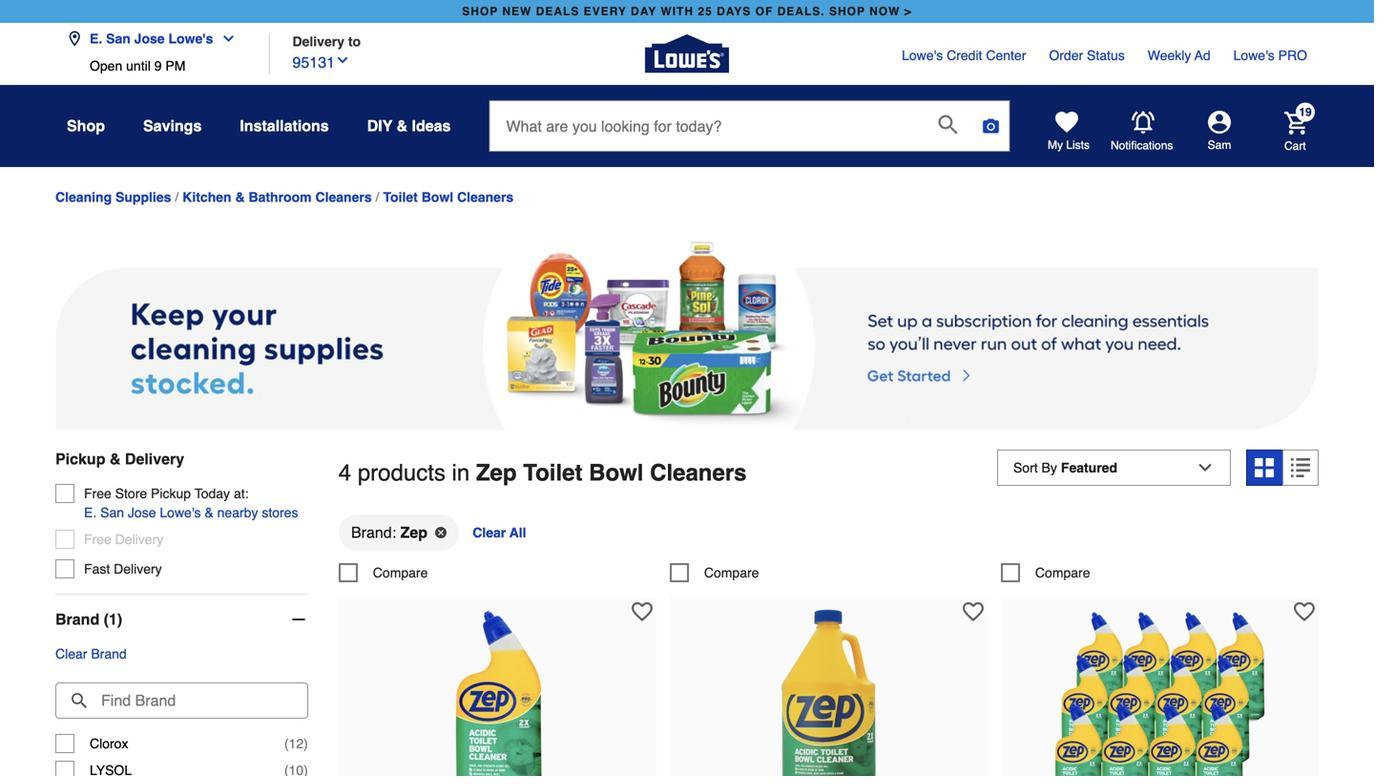 Task type: locate. For each thing, give the bounding box(es) containing it.
95131
[[293, 53, 335, 71]]

0 horizontal spatial clear
[[55, 646, 87, 662]]

1 horizontal spatial clear
[[473, 525, 506, 540]]

4
[[339, 460, 351, 486]]

5013783763 element
[[1001, 563, 1091, 582]]

weekly
[[1148, 48, 1192, 63]]

0 vertical spatial jose
[[134, 31, 165, 46]]

& inside diy & ideas button
[[397, 117, 408, 135]]

cleaners for toilet
[[650, 460, 747, 486]]

& right kitchen
[[235, 189, 245, 205]]

toilet down diy & ideas button
[[383, 189, 418, 205]]

deals.
[[778, 5, 825, 18]]

1 vertical spatial free
[[84, 532, 111, 547]]

0 horizontal spatial /
[[175, 190, 179, 205]]

pickup & delivery
[[55, 450, 184, 468]]

free for free store pickup today at:
[[84, 486, 111, 501]]

now
[[870, 5, 901, 18]]

shop left new
[[462, 5, 498, 18]]

pro
[[1279, 48, 1308, 63]]

2 horizontal spatial cleaners
[[650, 460, 747, 486]]

list view image
[[1291, 458, 1311, 477]]

compare inside '5013783763' element
[[1036, 565, 1091, 580]]

clear inside list box
[[473, 525, 506, 540]]

2 compare from the left
[[704, 565, 759, 580]]

e. inside button
[[84, 505, 97, 520]]

1 horizontal spatial toilet
[[523, 460, 583, 486]]

every
[[584, 5, 627, 18]]

clear all
[[473, 525, 526, 540]]

days
[[717, 5, 751, 18]]

clear all button
[[471, 513, 528, 552]]

0 vertical spatial free
[[84, 486, 111, 501]]

0 horizontal spatial zep
[[400, 523, 428, 541]]

lowe's down the free store pickup today at:
[[160, 505, 201, 520]]

e. for e. san jose lowe's & nearby stores
[[84, 505, 97, 520]]

cleaners
[[315, 189, 372, 205], [457, 189, 514, 205], [650, 460, 747, 486]]

lowe's credit center link
[[902, 46, 1026, 65]]

0 horizontal spatial pickup
[[55, 450, 105, 468]]

brand down "(1)"
[[91, 646, 127, 662]]

delivery up the free store pickup today at:
[[125, 450, 184, 468]]

1 horizontal spatial pickup
[[151, 486, 191, 501]]

zep 128-oz minty toilet bowl cleaner image
[[724, 607, 934, 776]]

day
[[631, 5, 657, 18]]

brand left "(1)"
[[55, 611, 99, 628]]

compare inside 5003450495 element
[[373, 565, 428, 580]]

today
[[195, 486, 230, 501]]

shop left now
[[829, 5, 866, 18]]

compare
[[373, 565, 428, 580], [704, 565, 759, 580], [1036, 565, 1091, 580]]

e. san jose lowe's & nearby stores
[[84, 505, 298, 520]]

center
[[986, 48, 1026, 63]]

sam
[[1208, 138, 1232, 152]]

cleaners for &
[[315, 189, 372, 205]]

open
[[90, 58, 122, 73]]

lists
[[1066, 138, 1090, 152]]

0 horizontal spatial heart outline image
[[632, 601, 653, 622]]

delivery down 'free delivery'
[[114, 561, 162, 577]]

( 12 )
[[284, 736, 308, 751]]

weekly ad
[[1148, 48, 1211, 63]]

stores
[[262, 505, 298, 520]]

open until 9 pm
[[90, 58, 186, 73]]

2 horizontal spatial compare
[[1036, 565, 1091, 580]]

1 vertical spatial clear
[[55, 646, 87, 662]]

0 horizontal spatial toilet
[[383, 189, 418, 205]]

1 horizontal spatial shop
[[829, 5, 866, 18]]

brand
[[55, 611, 99, 628], [91, 646, 127, 662]]

0 horizontal spatial shop
[[462, 5, 498, 18]]

free up fast
[[84, 532, 111, 547]]

free
[[84, 486, 111, 501], [84, 532, 111, 547]]

toilet bowl cleaners link
[[383, 189, 514, 205]]

diy
[[367, 117, 393, 135]]

notifications
[[1111, 139, 1173, 152]]

jose inside button
[[134, 31, 165, 46]]

lowe's pro link
[[1234, 46, 1308, 65]]

compare for '5013783763' element
[[1036, 565, 1091, 580]]

lowe's up pm
[[168, 31, 213, 46]]

1 horizontal spatial bowl
[[589, 460, 644, 486]]

1 horizontal spatial compare
[[704, 565, 759, 580]]

kitchen
[[183, 189, 232, 205]]

chevron down image
[[213, 31, 236, 46]]

0 vertical spatial pickup
[[55, 450, 105, 468]]

1 vertical spatial pickup
[[151, 486, 191, 501]]

19
[[1299, 105, 1312, 119]]

clear for clear all
[[473, 525, 506, 540]]

order status
[[1049, 48, 1125, 63]]

kitchen & bathroom cleaners link
[[183, 189, 372, 205]]

compare inside 5001564657 element
[[704, 565, 759, 580]]

jose for e. san jose lowe's
[[134, 31, 165, 46]]

jose down the store
[[128, 505, 156, 520]]

lowe's home improvement logo image
[[645, 12, 729, 96]]

1 horizontal spatial heart outline image
[[1294, 601, 1315, 622]]

0 vertical spatial clear
[[473, 525, 506, 540]]

clear down brand (1)
[[55, 646, 87, 662]]

>
[[905, 5, 912, 18]]

e.
[[90, 31, 102, 46], [84, 505, 97, 520]]

& inside e. san jose lowe's & nearby stores button
[[205, 505, 214, 520]]

0 vertical spatial e.
[[90, 31, 102, 46]]

lowe's
[[168, 31, 213, 46], [902, 48, 943, 63], [1234, 48, 1275, 63], [160, 505, 201, 520]]

brand:
[[351, 523, 396, 541]]

clear
[[473, 525, 506, 540], [55, 646, 87, 662]]

clorox
[[90, 736, 128, 751]]

compare for 5003450495 element
[[373, 565, 428, 580]]

lowe's home improvement notification center image
[[1132, 111, 1155, 134]]

keep your cleaning supplies stocked. set up a subscription for cleaning essentials. get started. image
[[55, 239, 1319, 431]]

0 vertical spatial zep
[[476, 460, 517, 486]]

clear left all
[[473, 525, 506, 540]]

with
[[661, 5, 694, 18]]

1 horizontal spatial /
[[376, 190, 379, 205]]

e. right location image
[[90, 31, 102, 46]]

1 compare from the left
[[373, 565, 428, 580]]

2 free from the top
[[84, 532, 111, 547]]

& down today
[[205, 505, 214, 520]]

heart outline image
[[632, 601, 653, 622], [1294, 601, 1315, 622]]

1 vertical spatial zep
[[400, 523, 428, 541]]

zep 32-fl oz mint toilet bowl cleaner image
[[393, 607, 603, 776]]

1 horizontal spatial cleaners
[[457, 189, 514, 205]]

delivery
[[293, 34, 345, 49], [125, 450, 184, 468], [115, 532, 163, 547], [114, 561, 162, 577]]

jose up 9
[[134, 31, 165, 46]]

jose inside button
[[128, 505, 156, 520]]

ideas
[[412, 117, 451, 135]]

1 vertical spatial san
[[100, 505, 124, 520]]

/ left kitchen
[[175, 190, 179, 205]]

shop
[[462, 5, 498, 18], [829, 5, 866, 18]]

3 compare from the left
[[1036, 565, 1091, 580]]

san inside button
[[100, 505, 124, 520]]

e. san jose lowe's & nearby stores button
[[84, 503, 298, 522]]

2 shop from the left
[[829, 5, 866, 18]]

1 vertical spatial toilet
[[523, 460, 583, 486]]

zep left the close circle filled image
[[400, 523, 428, 541]]

/ left the toilet bowl cleaners link
[[376, 190, 379, 205]]

order
[[1049, 48, 1083, 63]]

0 vertical spatial san
[[106, 31, 131, 46]]

1 vertical spatial e.
[[84, 505, 97, 520]]

)
[[304, 736, 308, 751]]

san inside button
[[106, 31, 131, 46]]

lowe's left credit
[[902, 48, 943, 63]]

0 vertical spatial toilet
[[383, 189, 418, 205]]

toilet up all
[[523, 460, 583, 486]]

list box
[[339, 513, 1319, 563]]

0 horizontal spatial bowl
[[422, 189, 454, 205]]

pm
[[165, 58, 186, 73]]

e. up 'free delivery'
[[84, 505, 97, 520]]

0 vertical spatial brand
[[55, 611, 99, 628]]

my
[[1048, 138, 1063, 152]]

&
[[397, 117, 408, 135], [235, 189, 245, 205], [110, 450, 121, 468], [205, 505, 214, 520]]

bowl
[[422, 189, 454, 205], [589, 460, 644, 486]]

free for free delivery
[[84, 532, 111, 547]]

pickup up 'free delivery'
[[55, 450, 105, 468]]

free store pickup today at:
[[84, 486, 249, 501]]

lowe's left pro
[[1234, 48, 1275, 63]]

1 free from the top
[[84, 486, 111, 501]]

5003450495 element
[[339, 563, 428, 582]]

/
[[175, 190, 179, 205], [376, 190, 379, 205]]

toilet
[[383, 189, 418, 205], [523, 460, 583, 486]]

e. inside button
[[90, 31, 102, 46]]

0 horizontal spatial compare
[[373, 565, 428, 580]]

cleaning supplies link
[[55, 189, 171, 205]]

bowl inside cleaning supplies / kitchen & bathroom cleaners / toilet bowl cleaners
[[422, 189, 454, 205]]

san up open
[[106, 31, 131, 46]]

1 vertical spatial jose
[[128, 505, 156, 520]]

None search field
[[489, 100, 1010, 169]]

jose
[[134, 31, 165, 46], [128, 505, 156, 520]]

0 vertical spatial bowl
[[422, 189, 454, 205]]

new
[[502, 5, 532, 18]]

diy & ideas
[[367, 117, 451, 135]]

pickup
[[55, 450, 105, 468], [151, 486, 191, 501]]

my lists link
[[1048, 111, 1090, 153]]

san down the store
[[100, 505, 124, 520]]

zep right in
[[476, 460, 517, 486]]

to
[[348, 34, 361, 49]]

pickup up e. san jose lowe's & nearby stores
[[151, 486, 191, 501]]

1 vertical spatial brand
[[91, 646, 127, 662]]

& right the diy
[[397, 117, 408, 135]]

0 horizontal spatial cleaners
[[315, 189, 372, 205]]

order status link
[[1049, 46, 1125, 65]]

zep
[[476, 460, 517, 486], [400, 523, 428, 541]]

free left the store
[[84, 486, 111, 501]]



Task type: describe. For each thing, give the bounding box(es) containing it.
search image
[[939, 115, 958, 134]]

nearby
[[217, 505, 258, 520]]

zep 12-pack 32-fl oz mint toilet bowl cleaner image
[[1055, 607, 1265, 776]]

all
[[510, 525, 526, 540]]

shop button
[[67, 109, 105, 143]]

1 vertical spatial bowl
[[589, 460, 644, 486]]

& up the store
[[110, 450, 121, 468]]

lowe's inside button
[[168, 31, 213, 46]]

my lists
[[1048, 138, 1090, 152]]

shop
[[67, 117, 105, 135]]

sam button
[[1174, 111, 1266, 153]]

until
[[126, 58, 151, 73]]

location image
[[67, 31, 82, 46]]

lowe's home improvement cart image
[[1285, 111, 1308, 134]]

clear brand
[[55, 646, 127, 662]]

zep inside list box
[[400, 523, 428, 541]]

cleaning supplies / kitchen & bathroom cleaners / toilet bowl cleaners
[[55, 189, 514, 205]]

deals
[[536, 5, 580, 18]]

at:
[[234, 486, 249, 501]]

chevron down image
[[335, 52, 350, 68]]

minus image
[[289, 610, 308, 629]]

close circle filled image
[[435, 527, 447, 538]]

heart outline image
[[963, 601, 984, 622]]

1 / from the left
[[175, 190, 179, 205]]

of
[[756, 5, 773, 18]]

5001564657 element
[[670, 563, 759, 582]]

bathroom
[[249, 189, 312, 205]]

products
[[358, 460, 446, 486]]

e. for e. san jose lowe's
[[90, 31, 102, 46]]

supplies
[[115, 189, 171, 205]]

toilet inside cleaning supplies / kitchen & bathroom cleaners / toilet bowl cleaners
[[383, 189, 418, 205]]

san for e. san jose lowe's & nearby stores
[[100, 505, 124, 520]]

4 products in zep toilet bowl cleaners
[[339, 460, 747, 486]]

2 / from the left
[[376, 190, 379, 205]]

lowe's pro
[[1234, 48, 1308, 63]]

(1)
[[104, 611, 122, 628]]

25
[[698, 5, 713, 18]]

clear for clear brand
[[55, 646, 87, 662]]

fast delivery
[[84, 561, 162, 577]]

1 shop from the left
[[462, 5, 498, 18]]

ad
[[1195, 48, 1211, 63]]

& inside cleaning supplies / kitchen & bathroom cleaners / toilet bowl cleaners
[[235, 189, 245, 205]]

camera image
[[982, 116, 1001, 136]]

savings button
[[143, 109, 202, 143]]

cart
[[1285, 139, 1306, 152]]

grid view image
[[1255, 458, 1274, 477]]

installations button
[[240, 109, 329, 143]]

delivery up 95131
[[293, 34, 345, 49]]

lowe's home improvement lists image
[[1056, 111, 1079, 134]]

brand: zep
[[351, 523, 428, 541]]

2 heart outline image from the left
[[1294, 601, 1315, 622]]

status
[[1087, 48, 1125, 63]]

san for e. san jose lowe's
[[106, 31, 131, 46]]

lowe's credit center
[[902, 48, 1026, 63]]

savings
[[143, 117, 202, 135]]

brand inside clear brand button
[[91, 646, 127, 662]]

e. san jose lowe's
[[90, 31, 213, 46]]

1 horizontal spatial zep
[[476, 460, 517, 486]]

e. san jose lowe's button
[[67, 20, 244, 58]]

diy & ideas button
[[367, 109, 451, 143]]

(
[[284, 736, 289, 751]]

cleaning
[[55, 189, 112, 205]]

delivery up the fast delivery
[[115, 532, 163, 547]]

9
[[154, 58, 162, 73]]

compare for 5001564657 element
[[704, 565, 759, 580]]

Search Query text field
[[490, 101, 923, 151]]

in
[[452, 460, 470, 486]]

lowe's inside button
[[160, 505, 201, 520]]

list box containing brand:
[[339, 513, 1319, 563]]

jose for e. san jose lowe's & nearby stores
[[128, 505, 156, 520]]

free delivery
[[84, 532, 163, 547]]

95131 button
[[293, 49, 350, 74]]

shop new deals every day with 25 days of deals. shop now > link
[[458, 0, 916, 23]]

delivery to
[[293, 34, 361, 49]]

shop new deals every day with 25 days of deals. shop now >
[[462, 5, 912, 18]]

weekly ad link
[[1148, 46, 1211, 65]]

brand (1)
[[55, 611, 122, 628]]

12
[[289, 736, 304, 751]]

installations
[[240, 117, 329, 135]]

credit
[[947, 48, 983, 63]]

store
[[115, 486, 147, 501]]

clear brand button
[[55, 644, 127, 664]]

Find Brand text field
[[55, 683, 308, 719]]

fast
[[84, 561, 110, 577]]

1 heart outline image from the left
[[632, 601, 653, 622]]



Task type: vqa. For each thing, say whether or not it's contained in the screenshot.
the bottommost 'SAN'
yes



